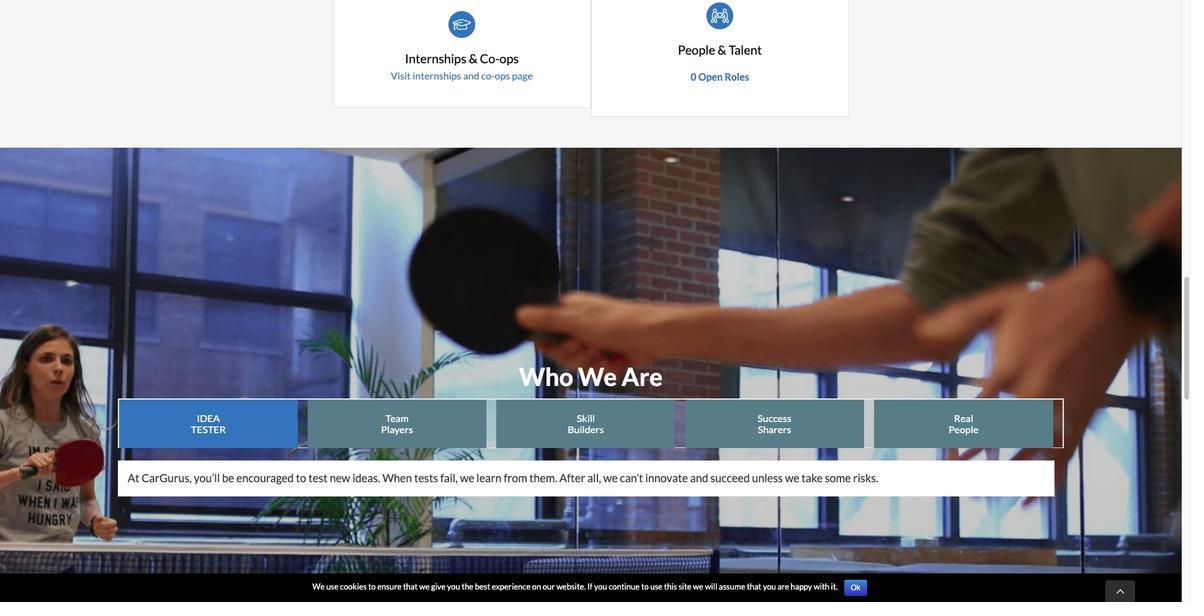 Task type: vqa. For each thing, say whether or not it's contained in the screenshot.
the leftmost the &
yes



Task type: describe. For each thing, give the bounding box(es) containing it.
learn
[[477, 471, 502, 485]]

skill
[[577, 412, 595, 424]]

0 open roles link
[[691, 71, 750, 83]]

we use cookies to ensure that we give you the best experience on our website. if you continue to use this site we will assume that you are happy with it.
[[313, 582, 838, 592]]

we left take at bottom right
[[786, 471, 800, 485]]

tab containing idea tester
[[119, 399, 299, 448]]

people & talent
[[678, 42, 763, 57]]

fail,
[[441, 471, 458, 485]]

unless
[[753, 471, 783, 485]]

website.
[[557, 582, 586, 592]]

assume
[[719, 582, 746, 592]]

3 you from the left
[[764, 582, 777, 592]]

skill builders
[[568, 412, 604, 435]]

team
[[386, 412, 409, 424]]

happy
[[791, 582, 813, 592]]

ideas.
[[353, 471, 381, 485]]

continue
[[609, 582, 640, 592]]

from
[[504, 471, 528, 485]]

who we are
[[520, 362, 663, 391]]

best
[[475, 582, 491, 592]]

cookies
[[340, 582, 367, 592]]

cargurus,
[[142, 471, 192, 485]]

succeed
[[711, 471, 750, 485]]

builders
[[568, 423, 604, 435]]

people inside tab
[[949, 423, 979, 435]]

site
[[679, 582, 692, 592]]

on
[[532, 582, 541, 592]]

2 horizontal spatial to
[[642, 582, 649, 592]]

team players
[[381, 412, 413, 435]]

after
[[560, 471, 586, 485]]

our
[[543, 582, 555, 592]]

are
[[778, 582, 790, 592]]

sharers
[[758, 423, 792, 435]]

internships
[[413, 69, 462, 81]]

will
[[705, 582, 718, 592]]

visit
[[391, 69, 411, 81]]

real
[[955, 412, 974, 424]]

internships
[[405, 51, 467, 66]]

when
[[383, 471, 412, 485]]

1 that from the left
[[403, 582, 418, 592]]

tab containing team players
[[308, 399, 487, 448]]

1 vertical spatial we
[[313, 582, 325, 592]]

real people
[[949, 412, 979, 435]]

we left the "give"
[[420, 582, 430, 592]]

it.
[[832, 582, 838, 592]]

you'll
[[194, 471, 220, 485]]

can't
[[620, 471, 644, 485]]

& for people
[[718, 42, 727, 57]]

open
[[699, 71, 723, 83]]

at
[[128, 471, 140, 485]]

0
[[691, 71, 697, 83]]



Task type: locate. For each thing, give the bounding box(es) containing it.
we right 'all,' on the bottom of the page
[[604, 471, 618, 485]]

4 tab from the left
[[686, 399, 865, 448]]

tab list containing idea tester
[[118, 399, 1064, 448]]

0 horizontal spatial you
[[448, 582, 461, 592]]

people
[[678, 42, 716, 57], [949, 423, 979, 435]]

1 vertical spatial ops
[[495, 69, 510, 81]]

1 tab from the left
[[119, 399, 299, 448]]

experience
[[492, 582, 531, 592]]

this
[[665, 582, 678, 592]]

0 horizontal spatial we
[[313, 582, 325, 592]]

new
[[330, 471, 351, 485]]

to left 'test'
[[296, 471, 307, 485]]

idea tester
[[191, 412, 226, 435]]

0 horizontal spatial to
[[296, 471, 307, 485]]

that right the 'assume'
[[747, 582, 762, 592]]

to left ensure on the bottom of page
[[369, 582, 376, 592]]

ok
[[851, 584, 861, 592]]

tab containing success
[[686, 399, 865, 448]]

use
[[326, 582, 339, 592], [651, 582, 663, 592]]

co-
[[480, 51, 500, 66]]

2 you from the left
[[595, 582, 608, 592]]

1 use from the left
[[326, 582, 339, 592]]

if
[[588, 582, 593, 592]]

you
[[448, 582, 461, 592], [595, 582, 608, 592], [764, 582, 777, 592]]

roles
[[725, 71, 750, 83]]

5f31adb44017aff72086818d_a66a2716 90fe 4ebf 8c6b 07191290b75b image
[[449, 11, 476, 38]]

ops left page
[[495, 69, 510, 81]]

5f31adca506f16f244979a95_5bb5db0f ae93 4cdc 8474 40e7224ce300 image
[[707, 2, 734, 29]]

some
[[826, 471, 852, 485]]

and left co- on the top of page
[[464, 69, 480, 81]]

0 vertical spatial we
[[579, 362, 617, 391]]

2 use from the left
[[651, 582, 663, 592]]

that
[[403, 582, 418, 592], [747, 582, 762, 592]]

use left cookies
[[326, 582, 339, 592]]

co-
[[482, 69, 495, 81]]

tab
[[119, 399, 299, 448], [308, 399, 487, 448], [497, 399, 676, 448], [686, 399, 865, 448], [875, 399, 1054, 448]]

we left cookies
[[313, 582, 325, 592]]

take
[[802, 471, 823, 485]]

risks.
[[854, 471, 879, 485]]

success sharers
[[758, 412, 792, 435]]

success
[[758, 412, 792, 424]]

0 horizontal spatial use
[[326, 582, 339, 592]]

5 tab from the left
[[875, 399, 1054, 448]]

talent
[[729, 42, 763, 57]]

2 horizontal spatial you
[[764, 582, 777, 592]]

1 horizontal spatial you
[[595, 582, 608, 592]]

are
[[622, 362, 663, 391]]

and
[[464, 69, 480, 81], [691, 471, 709, 485]]

1 horizontal spatial to
[[369, 582, 376, 592]]

tab containing skill builders
[[497, 399, 676, 448]]

&
[[718, 42, 727, 57], [469, 51, 478, 66]]

at cargurus, you'll be encouraged to test new ideas. when tests fail, we learn from them. after all, we can't innovate and succeed unless we take some risks.
[[128, 471, 879, 485]]

visit internships and co-ops page link
[[391, 69, 533, 81]]

that right ensure on the bottom of page
[[403, 582, 418, 592]]

tester
[[191, 423, 226, 435]]

0 horizontal spatial &
[[469, 51, 478, 66]]

idea
[[197, 412, 220, 424]]

1 horizontal spatial and
[[691, 471, 709, 485]]

& left talent
[[718, 42, 727, 57]]

2 tab from the left
[[308, 399, 487, 448]]

& for internships
[[469, 51, 478, 66]]

1 horizontal spatial that
[[747, 582, 762, 592]]

0 open roles
[[691, 71, 750, 83]]

ops up page
[[500, 51, 519, 66]]

1 horizontal spatial we
[[579, 362, 617, 391]]

all,
[[588, 471, 602, 485]]

we left will
[[694, 582, 704, 592]]

tab containing real people
[[875, 399, 1054, 448]]

who
[[520, 362, 574, 391]]

& left co-
[[469, 51, 478, 66]]

1 horizontal spatial use
[[651, 582, 663, 592]]

give
[[431, 582, 446, 592]]

1 vertical spatial and
[[691, 471, 709, 485]]

you left are at bottom
[[764, 582, 777, 592]]

the
[[462, 582, 474, 592]]

internships & co-ops visit internships and co-ops page
[[391, 51, 533, 81]]

at cargurus, you'll be encouraged to test new ideas. when tests fail, we learn from them. after all, we can't innovate and succeed unless we take some risks. tab panel
[[118, 460, 1065, 496], [118, 460, 1055, 496]]

ops
[[500, 51, 519, 66], [495, 69, 510, 81]]

we right the "fail,"
[[460, 471, 475, 485]]

we
[[579, 362, 617, 391], [313, 582, 325, 592]]

you right if
[[595, 582, 608, 592]]

we
[[460, 471, 475, 485], [604, 471, 618, 485], [786, 471, 800, 485], [420, 582, 430, 592], [694, 582, 704, 592]]

use left the this
[[651, 582, 663, 592]]

0 vertical spatial people
[[678, 42, 716, 57]]

innovate
[[646, 471, 689, 485]]

tests
[[415, 471, 438, 485]]

to right continue
[[642, 582, 649, 592]]

2 that from the left
[[747, 582, 762, 592]]

them.
[[530, 471, 558, 485]]

1 you from the left
[[448, 582, 461, 592]]

ok link
[[845, 580, 868, 596]]

and left 'succeed'
[[691, 471, 709, 485]]

encouraged
[[237, 471, 294, 485]]

0 horizontal spatial that
[[403, 582, 418, 592]]

3 tab from the left
[[497, 399, 676, 448]]

test
[[309, 471, 328, 485]]

page
[[512, 69, 533, 81]]

be
[[222, 471, 234, 485]]

0 horizontal spatial and
[[464, 69, 480, 81]]

1 vertical spatial people
[[949, 423, 979, 435]]

0 vertical spatial ops
[[500, 51, 519, 66]]

we up skill
[[579, 362, 617, 391]]

& inside internships & co-ops visit internships and co-ops page
[[469, 51, 478, 66]]

0 horizontal spatial people
[[678, 42, 716, 57]]

with
[[814, 582, 830, 592]]

and inside internships & co-ops visit internships and co-ops page
[[464, 69, 480, 81]]

you left the
[[448, 582, 461, 592]]

to
[[296, 471, 307, 485], [369, 582, 376, 592], [642, 582, 649, 592]]

1 horizontal spatial people
[[949, 423, 979, 435]]

1 horizontal spatial &
[[718, 42, 727, 57]]

ensure
[[378, 582, 402, 592]]

players
[[381, 423, 413, 435]]

tab list
[[118, 399, 1064, 448]]

0 vertical spatial and
[[464, 69, 480, 81]]



